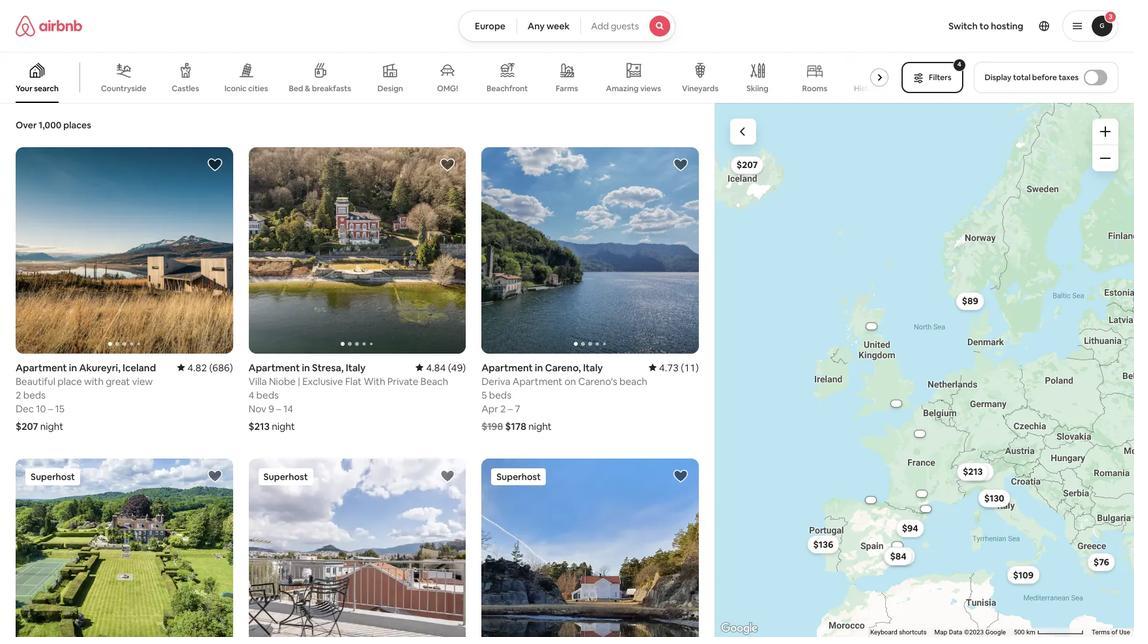 Task type: locate. For each thing, give the bounding box(es) containing it.
4.84 out of 5 average rating,  49 reviews image
[[416, 362, 466, 374]]

google map
showing 28 stays. region
[[715, 103, 1134, 637]]

data
[[949, 629, 963, 636]]

keyboard shortcuts button
[[870, 628, 927, 637]]

apartment inside apartment in akureyri, iceland beautiful place with great view 2 beds dec 10 – 15 $207 night
[[16, 362, 67, 374]]

– left 7
[[508, 403, 513, 415]]

$213 down nov
[[249, 420, 270, 433]]

$207
[[737, 159, 758, 171], [16, 420, 38, 433]]

0 horizontal spatial italy
[[346, 362, 366, 374]]

$136
[[813, 539, 833, 550]]

$178 inside "apartment in careno, italy deriva apartment on careno's beach 5 beds apr 2 – 7 $198 $178 night"
[[505, 420, 526, 433]]

bed & breakfasts
[[289, 83, 351, 94]]

0 vertical spatial $207
[[737, 159, 758, 171]]

$89
[[962, 295, 979, 307]]

|
[[298, 375, 300, 388]]

night inside apartment in stresa, italy villa niobe | exclusive flat with private beach 4 beds nov 9 – 14 $213 night
[[272, 420, 295, 433]]

0 vertical spatial 2
[[16, 389, 21, 401]]

add guests button
[[580, 10, 676, 42]]

hosting
[[991, 20, 1024, 32]]

– for 2 beds
[[48, 403, 53, 415]]

design
[[378, 83, 403, 94]]

beds inside apartment in stresa, italy villa niobe | exclusive flat with private beach 4 beds nov 9 – 14 $213 night
[[256, 389, 279, 401]]

in up place at the left bottom of the page
[[69, 362, 77, 374]]

$178 down 7
[[505, 420, 526, 433]]

500 km button
[[1010, 628, 1088, 637]]

$118 button
[[979, 489, 1010, 508]]

km
[[1026, 629, 1035, 636]]

add
[[591, 20, 609, 32]]

3 in from the left
[[535, 362, 543, 374]]

italy up careno's
[[583, 362, 603, 374]]

beach
[[620, 375, 648, 388]]

filters button
[[902, 62, 963, 93]]

shortcuts
[[899, 629, 927, 636]]

zoom in image
[[1100, 126, 1111, 137]]

week
[[547, 20, 570, 32]]

night
[[40, 420, 63, 433], [272, 420, 295, 433], [529, 420, 552, 433]]

night down 15 at the bottom left
[[40, 420, 63, 433]]

in for stresa,
[[302, 362, 310, 374]]

in left careno,
[[535, 362, 543, 374]]

0 horizontal spatial in
[[69, 362, 77, 374]]

1 night from the left
[[40, 420, 63, 433]]

apartment
[[16, 362, 67, 374], [249, 362, 300, 374], [482, 362, 533, 374], [513, 375, 563, 388]]

countryside
[[101, 83, 146, 94]]

beds down "deriva"
[[489, 389, 511, 401]]

2 – from the left
[[276, 403, 281, 415]]

apartment up "deriva"
[[482, 362, 533, 374]]

$178 inside $178 button
[[968, 466, 988, 478]]

night inside "apartment in careno, italy deriva apartment on careno's beach 5 beds apr 2 – 7 $198 $178 night"
[[529, 420, 552, 433]]

to
[[980, 20, 989, 32]]

apartment inside apartment in stresa, italy villa niobe | exclusive flat with private beach 4 beds nov 9 – 14 $213 night
[[249, 362, 300, 374]]

apartment in careno, italy deriva apartment on careno's beach 5 beds apr 2 – 7 $198 $178 night
[[482, 362, 648, 433]]

of
[[1112, 629, 1118, 636]]

dec
[[16, 403, 34, 415]]

1 beds from the left
[[23, 389, 46, 401]]

2 horizontal spatial –
[[508, 403, 513, 415]]

4
[[957, 60, 961, 68], [249, 389, 254, 401]]

italy inside "apartment in careno, italy deriva apartment on careno's beach 5 beds apr 2 – 7 $198 $178 night"
[[583, 362, 603, 374]]

1 – from the left
[[48, 403, 53, 415]]

add to wishlist: apartment in stresa, italy image
[[440, 157, 456, 173]]

9
[[269, 403, 274, 415]]

1 horizontal spatial 4
[[957, 60, 961, 68]]

$178 up $130 button on the bottom right of the page
[[968, 466, 988, 478]]

italy inside apartment in stresa, italy villa niobe | exclusive flat with private beach 4 beds nov 9 – 14 $213 night
[[346, 362, 366, 374]]

0 horizontal spatial $207
[[16, 420, 38, 433]]

total
[[1013, 72, 1031, 83]]

2 horizontal spatial night
[[529, 420, 552, 433]]

beds for dec
[[23, 389, 46, 401]]

– left 15 at the bottom left
[[48, 403, 53, 415]]

0 horizontal spatial –
[[48, 403, 53, 415]]

in for akureyri,
[[69, 362, 77, 374]]

– inside apartment in akureyri, iceland beautiful place with great view 2 beds dec 10 – 15 $207 night
[[48, 403, 53, 415]]

1 horizontal spatial in
[[302, 362, 310, 374]]

&
[[305, 83, 310, 94]]

2 inside apartment in akureyri, iceland beautiful place with great view 2 beds dec 10 – 15 $207 night
[[16, 389, 21, 401]]

exclusive
[[302, 375, 343, 388]]

$109 button
[[1007, 566, 1040, 584]]

over
[[16, 119, 37, 131]]

– inside apartment in stresa, italy villa niobe | exclusive flat with private beach 4 beds nov 9 – 14 $213 night
[[276, 403, 281, 415]]

4 up nov
[[249, 389, 254, 401]]

1 horizontal spatial –
[[276, 403, 281, 415]]

1 in from the left
[[69, 362, 77, 374]]

beds inside apartment in akureyri, iceland beautiful place with great view 2 beds dec 10 – 15 $207 night
[[23, 389, 46, 401]]

2 night from the left
[[272, 420, 295, 433]]

beds down beautiful
[[23, 389, 46, 401]]

beds up 9
[[256, 389, 279, 401]]

amazing views
[[606, 83, 661, 94]]

$198
[[482, 420, 503, 433]]

search
[[34, 83, 59, 94]]

0 horizontal spatial 2
[[16, 389, 21, 401]]

$178 button
[[962, 463, 994, 481]]

1 horizontal spatial $207
[[737, 159, 758, 171]]

1 vertical spatial $178
[[968, 466, 988, 478]]

group
[[0, 52, 915, 103], [16, 147, 233, 354], [249, 147, 466, 354], [482, 147, 699, 354], [16, 459, 233, 637], [249, 459, 466, 637], [482, 459, 699, 637]]

0 horizontal spatial $178
[[505, 420, 526, 433]]

bed
[[289, 83, 303, 94]]

terms of use
[[1092, 629, 1130, 636]]

4.82
[[187, 362, 207, 374]]

0 horizontal spatial $213
[[249, 420, 270, 433]]

– right 9
[[276, 403, 281, 415]]

in inside apartment in akureyri, iceland beautiful place with great view 2 beds dec 10 – 15 $207 night
[[69, 362, 77, 374]]

2 up dec
[[16, 389, 21, 401]]

None search field
[[459, 10, 676, 42]]

500
[[1014, 629, 1025, 636]]

switch to hosting link
[[941, 12, 1031, 40]]

1 vertical spatial 2
[[500, 403, 506, 415]]

3 – from the left
[[508, 403, 513, 415]]

2 horizontal spatial in
[[535, 362, 543, 374]]

0 horizontal spatial night
[[40, 420, 63, 433]]

careno,
[[545, 362, 581, 374]]

careno's
[[578, 375, 617, 388]]

add to wishlist: condo in lillesand, norway image
[[673, 468, 689, 484]]

italy up flat
[[346, 362, 366, 374]]

1 vertical spatial $213
[[963, 466, 983, 478]]

rooms
[[802, 83, 828, 94]]

google
[[986, 629, 1006, 636]]

$213 up $130 button on the bottom right of the page
[[963, 466, 983, 478]]

2 right apr
[[500, 403, 506, 415]]

1 italy from the left
[[346, 362, 366, 374]]

$76 button
[[1088, 553, 1115, 571]]

1 horizontal spatial $213
[[963, 466, 983, 478]]

night down 14
[[272, 420, 295, 433]]

0 vertical spatial $213
[[249, 420, 270, 433]]

in up the exclusive
[[302, 362, 310, 374]]

niobe
[[269, 375, 296, 388]]

0 vertical spatial $178
[[505, 420, 526, 433]]

2 italy from the left
[[583, 362, 603, 374]]

zoom out image
[[1100, 153, 1111, 164]]

(686)
[[209, 362, 233, 374]]

1 horizontal spatial night
[[272, 420, 295, 433]]

1 vertical spatial 4
[[249, 389, 254, 401]]

– inside "apartment in careno, italy deriva apartment on careno's beach 5 beds apr 2 – 7 $198 $178 night"
[[508, 403, 513, 415]]

beach
[[421, 375, 448, 388]]

0 vertical spatial 4
[[957, 60, 961, 68]]

1 horizontal spatial italy
[[583, 362, 603, 374]]

over 1,000 places
[[16, 119, 91, 131]]

beautiful
[[16, 375, 55, 388]]

2 in from the left
[[302, 362, 310, 374]]

4 down switch
[[957, 60, 961, 68]]

night right $198
[[529, 420, 552, 433]]

apartment up 'niobe'
[[249, 362, 300, 374]]

in inside "apartment in careno, italy deriva apartment on careno's beach 5 beds apr 2 – 7 $198 $178 night"
[[535, 362, 543, 374]]

$207 inside button
[[737, 159, 758, 171]]

4.84
[[426, 362, 446, 374]]

0 horizontal spatial beds
[[23, 389, 46, 401]]

3 beds from the left
[[489, 389, 511, 401]]

1 vertical spatial $207
[[16, 420, 38, 433]]

skiing
[[747, 83, 769, 94]]

(11)
[[681, 362, 699, 374]]

your
[[16, 83, 32, 94]]

4 inside apartment in stresa, italy villa niobe | exclusive flat with private beach 4 beds nov 9 – 14 $213 night
[[249, 389, 254, 401]]

italy
[[346, 362, 366, 374], [583, 362, 603, 374]]

any week button
[[517, 10, 581, 42]]

display
[[985, 72, 1012, 83]]

guests
[[611, 20, 639, 32]]

1 horizontal spatial $178
[[968, 466, 988, 478]]

apartment for villa
[[249, 362, 300, 374]]

3 night from the left
[[529, 420, 552, 433]]

beds
[[23, 389, 46, 401], [256, 389, 279, 401], [489, 389, 511, 401]]

display total before taxes
[[985, 72, 1079, 83]]

2 horizontal spatial beds
[[489, 389, 511, 401]]

1 horizontal spatial 2
[[500, 403, 506, 415]]

4.82 out of 5 average rating,  686 reviews image
[[177, 362, 233, 374]]

beds inside "apartment in careno, italy deriva apartment on careno's beach 5 beds apr 2 – 7 $198 $178 night"
[[489, 389, 511, 401]]

places
[[63, 119, 91, 131]]

1 horizontal spatial beds
[[256, 389, 279, 401]]

1,000
[[39, 119, 61, 131]]

italy for apartment in careno, italy
[[583, 362, 603, 374]]

in for careno,
[[535, 362, 543, 374]]

apartment up beautiful
[[16, 362, 67, 374]]

2 beds from the left
[[256, 389, 279, 401]]

10
[[36, 403, 46, 415]]

in inside apartment in stresa, italy villa niobe | exclusive flat with private beach 4 beds nov 9 – 14 $213 night
[[302, 362, 310, 374]]

0 horizontal spatial 4
[[249, 389, 254, 401]]

keyboard shortcuts
[[870, 629, 927, 636]]



Task type: vqa. For each thing, say whether or not it's contained in the screenshot.
Your Privacy Choices
no



Task type: describe. For each thing, give the bounding box(es) containing it.
your search
[[16, 83, 59, 94]]

italy for apartment in stresa, italy
[[346, 362, 366, 374]]

profile element
[[691, 0, 1119, 52]]

add to wishlist: apartment in careno, italy image
[[673, 157, 689, 173]]

view
[[132, 375, 153, 388]]

4.73 (11)
[[659, 362, 699, 374]]

$109
[[1013, 569, 1034, 581]]

14
[[283, 403, 293, 415]]

2 inside "apartment in careno, italy deriva apartment on careno's beach 5 beds apr 2 – 7 $198 $178 night"
[[500, 403, 506, 415]]

nov
[[249, 403, 266, 415]]

3 button
[[1063, 10, 1119, 42]]

omg!
[[437, 83, 458, 94]]

$84
[[890, 551, 907, 562]]

©2023
[[964, 629, 984, 636]]

switch to hosting
[[949, 20, 1024, 32]]

iceland
[[123, 362, 156, 374]]

homes
[[891, 83, 915, 94]]

on
[[565, 375, 576, 388]]

stresa,
[[312, 362, 344, 374]]

$89 $130
[[962, 295, 1005, 504]]

beds for apr
[[489, 389, 511, 401]]

$94
[[902, 523, 918, 534]]

filters
[[929, 72, 952, 83]]

4.73
[[659, 362, 679, 374]]

$207 button
[[731, 156, 764, 174]]

group containing iconic cities
[[0, 52, 915, 103]]

historical homes
[[854, 83, 915, 94]]

apartment down careno,
[[513, 375, 563, 388]]

flat
[[345, 375, 362, 388]]

night inside apartment in akureyri, iceland beautiful place with great view 2 beds dec 10 – 15 $207 night
[[40, 420, 63, 433]]

none search field containing europe
[[459, 10, 676, 42]]

use
[[1119, 629, 1130, 636]]

keyboard
[[870, 629, 897, 636]]

$185
[[889, 550, 909, 562]]

farms
[[556, 83, 578, 94]]

taxes
[[1059, 72, 1079, 83]]

europe button
[[459, 10, 517, 42]]

breakfasts
[[312, 83, 351, 94]]

deriva
[[482, 375, 510, 388]]

google image
[[718, 620, 761, 637]]

terms of use link
[[1092, 629, 1130, 636]]

3
[[1109, 12, 1113, 21]]

add to wishlist: apartment in athina, greece image
[[440, 468, 456, 484]]

before
[[1032, 72, 1057, 83]]

7
[[515, 403, 520, 415]]

any
[[528, 20, 545, 32]]

historical
[[854, 83, 889, 94]]

$213 button
[[957, 463, 989, 481]]

4.73 out of 5 average rating,  11 reviews image
[[649, 362, 699, 374]]

villa
[[249, 375, 267, 388]]

apartment for beautiful
[[16, 362, 67, 374]]

5
[[482, 389, 487, 401]]

display total before taxes button
[[974, 62, 1119, 93]]

apr
[[482, 403, 498, 415]]

$185 button
[[883, 547, 915, 565]]

$130
[[984, 493, 1005, 504]]

map
[[935, 629, 947, 636]]

(49)
[[448, 362, 466, 374]]

any week
[[528, 20, 570, 32]]

views
[[640, 83, 661, 94]]

great
[[106, 375, 130, 388]]

with
[[84, 375, 104, 388]]

iconic cities
[[225, 83, 268, 94]]

– for 5 beds
[[508, 403, 513, 415]]

map data ©2023 google
[[935, 629, 1006, 636]]

beachfront
[[487, 83, 528, 94]]

$84 button
[[884, 547, 913, 566]]

$213 inside button
[[963, 466, 983, 478]]

private
[[388, 375, 418, 388]]

apartment in stresa, italy villa niobe | exclusive flat with private beach 4 beds nov 9 – 14 $213 night
[[249, 362, 448, 433]]

15
[[55, 403, 65, 415]]

$130 button
[[978, 489, 1010, 508]]

$207 inside apartment in akureyri, iceland beautiful place with great view 2 beds dec 10 – 15 $207 night
[[16, 420, 38, 433]]

add guests
[[591, 20, 639, 32]]

akureyri,
[[79, 362, 121, 374]]

iconic
[[225, 83, 247, 94]]

switch
[[949, 20, 978, 32]]

apartment for deriva
[[482, 362, 533, 374]]

europe
[[475, 20, 506, 32]]

add to wishlist: apartment in ewhurst, uk image
[[207, 468, 223, 484]]

add to wishlist: apartment in akureyri, iceland image
[[207, 157, 223, 173]]

apartment in akureyri, iceland beautiful place with great view 2 beds dec 10 – 15 $207 night
[[16, 362, 156, 433]]

500 km
[[1014, 629, 1037, 636]]

cities
[[248, 83, 268, 94]]

$76
[[1094, 556, 1109, 568]]

with
[[364, 375, 385, 388]]

$94 button
[[896, 519, 924, 538]]

$213 inside apartment in stresa, italy villa niobe | exclusive flat with private beach 4 beds nov 9 – 14 $213 night
[[249, 420, 270, 433]]

4.82 (686)
[[187, 362, 233, 374]]



